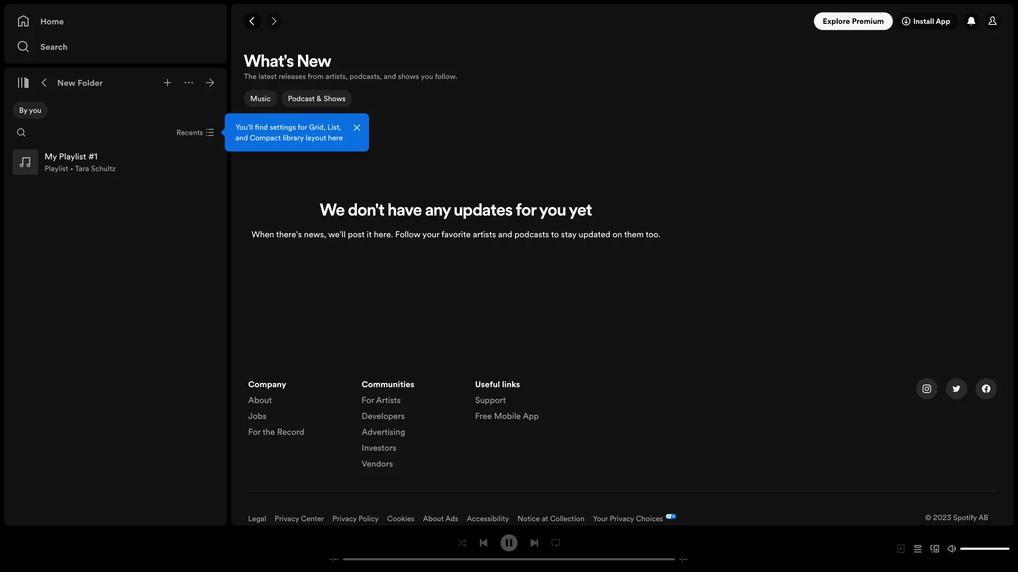 Task type: locate. For each thing, give the bounding box(es) containing it.
you'll find settings for grid, list, and compact library layout here
[[236, 122, 343, 143]]

facebook image
[[983, 385, 991, 394]]

for left the
[[248, 427, 261, 438]]

about link
[[248, 395, 272, 411]]

1 vertical spatial for
[[516, 203, 537, 220]]

new left folder on the left top
[[57, 77, 76, 89]]

0 vertical spatial for
[[298, 122, 307, 133]]

vendors link
[[362, 458, 393, 474]]

main element
[[4, 4, 369, 526]]

and right artists
[[498, 229, 513, 240]]

about
[[248, 395, 272, 406], [423, 514, 444, 525]]

music
[[250, 93, 271, 104]]

1 vertical spatial about
[[423, 514, 444, 525]]

1 horizontal spatial for
[[516, 203, 537, 220]]

your
[[593, 514, 608, 525]]

privacy right your
[[610, 514, 634, 525]]

for
[[362, 395, 374, 406], [248, 427, 261, 438]]

Music checkbox
[[244, 90, 277, 107]]

1 vertical spatial for
[[248, 427, 261, 438]]

&
[[316, 93, 322, 104]]

choices
[[636, 514, 664, 525]]

2 horizontal spatial list
[[475, 379, 576, 427]]

you up to
[[539, 203, 566, 220]]

twitter image
[[953, 385, 961, 394]]

updated
[[579, 229, 611, 240]]

0 vertical spatial and
[[384, 71, 396, 82]]

for left grid,
[[298, 122, 307, 133]]

disable repeat image
[[552, 539, 560, 548]]

0 vertical spatial new
[[297, 54, 331, 71]]

group
[[8, 145, 223, 179]]

1 horizontal spatial you
[[421, 71, 433, 82]]

and left find
[[236, 133, 248, 143]]

instagram image
[[923, 385, 932, 394]]

my playlist #1 - playlist by tara schultz | spotify element
[[231, 51, 1014, 550]]

new folder button
[[55, 74, 105, 91]]

1 horizontal spatial list
[[362, 379, 463, 474]]

you
[[421, 71, 433, 82], [29, 105, 41, 116], [539, 203, 566, 220]]

app right install
[[936, 16, 951, 27]]

2 list from the left
[[362, 379, 463, 474]]

1 privacy from the left
[[275, 514, 299, 525]]

artists,
[[326, 71, 348, 82]]

1 list from the left
[[248, 379, 349, 442]]

yet
[[569, 203, 592, 220]]

tara
[[75, 163, 89, 174]]

none search field inside main element
[[13, 124, 30, 141]]

about up jobs
[[248, 395, 272, 406]]

1 vertical spatial new
[[57, 77, 76, 89]]

privacy left policy
[[333, 514, 357, 525]]

0 horizontal spatial for
[[298, 122, 307, 133]]

here
[[328, 133, 343, 143]]

about left ads
[[423, 514, 444, 525]]

new up podcast & shows
[[297, 54, 331, 71]]

you right by
[[29, 105, 41, 116]]

by
[[19, 105, 27, 116]]

2 privacy from the left
[[333, 514, 357, 525]]

we
[[320, 203, 345, 220]]

0 vertical spatial app
[[936, 16, 951, 27]]

1 vertical spatial and
[[236, 133, 248, 143]]

for up "podcasts"
[[516, 203, 537, 220]]

0 vertical spatial you
[[421, 71, 433, 82]]

app right the mobile
[[523, 411, 539, 422]]

and left shows
[[384, 71, 396, 82]]

previous image
[[480, 539, 488, 548]]

new inside the what's new the latest releases from artists, podcasts, and shows you follow.
[[297, 54, 331, 71]]

:-
[[333, 556, 337, 564], [682, 556, 686, 564]]

list
[[248, 379, 349, 442], [362, 379, 463, 474], [475, 379, 576, 427]]

connect to a device image
[[931, 545, 940, 554]]

1 vertical spatial you
[[29, 105, 41, 116]]

search in your library image
[[17, 128, 25, 137]]

explore premium button
[[815, 12, 894, 30]]

3 list from the left
[[475, 379, 576, 427]]

By you checkbox
[[13, 102, 48, 119]]

0 horizontal spatial app
[[523, 411, 539, 422]]

Disable repeat checkbox
[[548, 535, 564, 552]]

legal
[[248, 514, 266, 525]]

and inside you'll find settings for grid, list, and compact library layout here
[[236, 133, 248, 143]]

your privacy choices
[[593, 514, 664, 525]]

0 horizontal spatial and
[[236, 133, 248, 143]]

2 - from the left
[[337, 556, 339, 564]]

spotify
[[954, 513, 977, 524]]

the
[[263, 427, 275, 438]]

the
[[244, 71, 257, 82]]

0 vertical spatial about
[[248, 395, 272, 406]]

privacy
[[275, 514, 299, 525], [333, 514, 357, 525], [610, 514, 634, 525]]

group containing playlist
[[8, 145, 223, 179]]

and
[[384, 71, 396, 82], [236, 133, 248, 143], [498, 229, 513, 240]]

0 horizontal spatial for
[[248, 427, 261, 438]]

grid,
[[309, 122, 326, 133]]

0 horizontal spatial about
[[248, 395, 272, 406]]

go forward image
[[270, 17, 278, 25]]

for left artists
[[362, 395, 374, 406]]

1 horizontal spatial -:--
[[680, 556, 688, 564]]

it
[[367, 229, 372, 240]]

library
[[283, 133, 304, 143]]

favorite
[[442, 229, 471, 240]]

1 -:-- from the left
[[330, 556, 339, 564]]

0 horizontal spatial :-
[[333, 556, 337, 564]]

collection
[[550, 514, 585, 525]]

0 horizontal spatial new
[[57, 77, 76, 89]]

0 horizontal spatial -:--
[[330, 556, 339, 564]]

advertising
[[362, 427, 405, 438]]

about inside company about jobs for the record
[[248, 395, 272, 406]]

1 horizontal spatial for
[[362, 395, 374, 406]]

0 horizontal spatial list
[[248, 379, 349, 442]]

0 horizontal spatial you
[[29, 105, 41, 116]]

privacy policy
[[333, 514, 379, 525]]

group inside main element
[[8, 145, 223, 179]]

1 vertical spatial app
[[523, 411, 539, 422]]

schultz
[[91, 163, 116, 174]]

1 horizontal spatial :-
[[682, 556, 686, 564]]

them
[[625, 229, 644, 240]]

you inside "option"
[[29, 105, 41, 116]]

accessibility
[[467, 514, 509, 525]]

app
[[936, 16, 951, 27], [523, 411, 539, 422]]

your
[[423, 229, 440, 240]]

jobs
[[248, 411, 267, 422]]

news,
[[304, 229, 326, 240]]

enable shuffle image
[[458, 539, 467, 548]]

notice
[[518, 514, 540, 525]]

4 - from the left
[[686, 556, 688, 564]]

privacy left center
[[275, 514, 299, 525]]

podcasts,
[[350, 71, 382, 82]]

-
[[330, 556, 333, 564], [337, 556, 339, 564], [680, 556, 682, 564], [686, 556, 688, 564]]

1 horizontal spatial app
[[936, 16, 951, 27]]

Recents, List view field
[[168, 124, 221, 141]]

legal link
[[248, 514, 266, 525]]

notice at collection link
[[518, 514, 585, 525]]

1 horizontal spatial new
[[297, 54, 331, 71]]

advertising link
[[362, 427, 405, 442]]

you right shows
[[421, 71, 433, 82]]

find
[[255, 122, 268, 133]]

investors link
[[362, 442, 397, 458]]

folder
[[78, 77, 103, 89]]

None search field
[[13, 124, 30, 141]]

2 horizontal spatial privacy
[[610, 514, 634, 525]]

for inside company about jobs for the record
[[248, 427, 261, 438]]

0 vertical spatial for
[[362, 395, 374, 406]]

0 horizontal spatial privacy
[[275, 514, 299, 525]]

developers
[[362, 411, 405, 422]]

home
[[40, 15, 64, 27]]

1 horizontal spatial privacy
[[333, 514, 357, 525]]

updates
[[454, 203, 513, 220]]

1 horizontal spatial and
[[384, 71, 396, 82]]

for artists link
[[362, 395, 401, 411]]

for
[[298, 122, 307, 133], [516, 203, 537, 220]]

premium
[[853, 16, 885, 27]]

free
[[475, 411, 492, 422]]

2 vertical spatial you
[[539, 203, 566, 220]]

you'll
[[236, 122, 253, 133]]

2 vertical spatial and
[[498, 229, 513, 240]]

privacy center
[[275, 514, 324, 525]]



Task type: vqa. For each thing, say whether or not it's contained in the screenshot.
'Halsey' in Boy With Luv (feat. Halsey) BTS , Halsey
no



Task type: describe. For each thing, give the bounding box(es) containing it.
california consumer privacy act (ccpa) opt-out icon image
[[664, 515, 677, 522]]

follow
[[395, 229, 421, 240]]

playlist
[[45, 163, 68, 174]]

privacy policy link
[[333, 514, 379, 525]]

1 horizontal spatial about
[[423, 514, 444, 525]]

useful links support free mobile app
[[475, 379, 539, 422]]

compact
[[250, 133, 281, 143]]

list containing communities
[[362, 379, 463, 474]]

shows
[[398, 71, 419, 82]]

install
[[914, 16, 935, 27]]

when there's news, we'll post it here. follow your favorite artists and podcasts to stay updated on them too.
[[252, 229, 661, 240]]

1 :- from the left
[[333, 556, 337, 564]]

ads
[[446, 514, 459, 525]]

next image
[[531, 539, 539, 548]]

for inside you'll find settings for grid, list, and compact library layout here
[[298, 122, 307, 133]]

•
[[70, 163, 73, 174]]

playlist • tara schultz
[[45, 163, 116, 174]]

have
[[388, 203, 422, 220]]

3 - from the left
[[680, 556, 682, 564]]

podcast
[[288, 93, 315, 104]]

top bar and user menu element
[[231, 4, 1014, 38]]

list containing company
[[248, 379, 349, 442]]

communities for artists developers advertising investors vendors
[[362, 379, 415, 470]]

what's new the latest releases from artists, podcasts, and shows you follow.
[[244, 54, 458, 82]]

communities
[[362, 379, 415, 390]]

notice at collection
[[518, 514, 585, 525]]

and inside the what's new the latest releases from artists, podcasts, and shows you follow.
[[384, 71, 396, 82]]

1 - from the left
[[330, 556, 333, 564]]

at
[[542, 514, 548, 525]]

privacy for privacy policy
[[333, 514, 357, 525]]

for inside my playlist #1 - playlist by tara schultz | spotify element
[[516, 203, 537, 220]]

follow.
[[435, 71, 458, 82]]

we'll
[[328, 229, 346, 240]]

cookies link
[[387, 514, 415, 525]]

support
[[475, 395, 506, 406]]

podcast & shows
[[288, 93, 346, 104]]

any
[[425, 203, 451, 220]]

shows
[[323, 93, 346, 104]]

artists
[[473, 229, 496, 240]]

releases
[[279, 71, 306, 82]]

policy
[[359, 514, 379, 525]]

podcasts
[[515, 229, 549, 240]]

search
[[40, 41, 68, 53]]

2 horizontal spatial and
[[498, 229, 513, 240]]

go back image
[[248, 17, 257, 25]]

you inside the what's new the latest releases from artists, podcasts, and shows you follow.
[[421, 71, 433, 82]]

recents
[[177, 127, 203, 138]]

mobile
[[494, 411, 521, 422]]

by you
[[19, 105, 41, 116]]

pause image
[[505, 539, 514, 548]]

post
[[348, 229, 365, 240]]

list,
[[328, 122, 341, 133]]

what's new image
[[968, 17, 976, 25]]

install app link
[[896, 13, 959, 30]]

when
[[252, 229, 274, 240]]

Podcast & Shows checkbox
[[281, 90, 352, 107]]

center
[[301, 514, 324, 525]]

for inside communities for artists developers advertising investors vendors
[[362, 395, 374, 406]]

here.
[[374, 229, 393, 240]]

volume high image
[[948, 545, 957, 554]]

we don't have any updates for you yet
[[320, 203, 592, 220]]

2 horizontal spatial you
[[539, 203, 566, 220]]

home link
[[17, 11, 214, 32]]

artists
[[376, 395, 401, 406]]

support link
[[475, 395, 506, 411]]

explore premium
[[824, 16, 885, 27]]

settings
[[270, 122, 296, 133]]

too.
[[646, 229, 661, 240]]

2 -:-- from the left
[[680, 556, 688, 564]]

©
[[926, 513, 932, 524]]

player controls element
[[318, 535, 701, 564]]

list containing useful links
[[475, 379, 576, 427]]

record
[[277, 427, 304, 438]]

latest
[[259, 71, 277, 82]]

ab
[[979, 513, 989, 524]]

3 privacy from the left
[[610, 514, 634, 525]]

jobs link
[[248, 411, 267, 427]]

2 :- from the left
[[682, 556, 686, 564]]

company
[[248, 379, 287, 390]]

there's
[[276, 229, 302, 240]]

links
[[502, 379, 520, 390]]

investors
[[362, 442, 397, 454]]

on
[[613, 229, 623, 240]]

new folder
[[57, 77, 103, 89]]

from
[[308, 71, 324, 82]]

app inside 'top bar and user menu' element
[[936, 16, 951, 27]]

for the record link
[[248, 427, 304, 442]]

privacy for privacy center
[[275, 514, 299, 525]]

your privacy choices link
[[593, 514, 664, 525]]

© 2023 spotify ab
[[926, 513, 989, 524]]

new inside button
[[57, 77, 76, 89]]

accessibility link
[[467, 514, 509, 525]]

cookies
[[387, 514, 415, 525]]

app inside useful links support free mobile app
[[523, 411, 539, 422]]

stay
[[561, 229, 577, 240]]

privacy center link
[[275, 514, 324, 525]]

layout
[[306, 133, 326, 143]]

install app
[[914, 16, 951, 27]]

search link
[[17, 36, 214, 57]]

company about jobs for the record
[[248, 379, 304, 438]]

you'll find settings for grid, list, and compact library layout here dialog
[[225, 114, 369, 152]]

useful
[[475, 379, 500, 390]]

2023
[[934, 513, 952, 524]]



